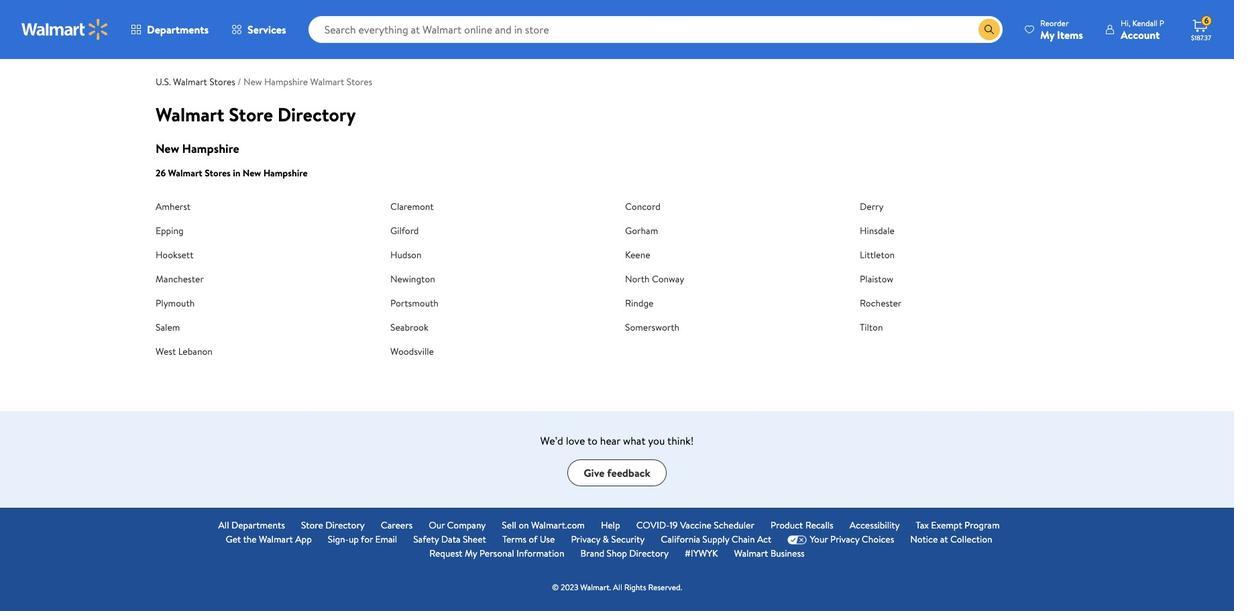 Task type: locate. For each thing, give the bounding box(es) containing it.
hi,
[[1121, 17, 1131, 29]]

safety
[[414, 533, 439, 546]]

portsmouth link
[[391, 296, 439, 310]]

walmart.com
[[532, 519, 585, 532]]

terms
[[503, 533, 527, 546]]

directory down security
[[630, 547, 669, 560]]

departments up the the at the bottom left of the page
[[231, 519, 285, 532]]

1 privacy from the left
[[571, 533, 601, 546]]

all
[[218, 519, 229, 532], [613, 582, 623, 593]]

walmart business link
[[735, 547, 805, 561]]

west lebanon
[[156, 345, 213, 358]]

your privacy choices
[[810, 533, 895, 546]]

act
[[758, 533, 772, 546]]

2 privacy from the left
[[831, 533, 860, 546]]

privacy inside privacy & security link
[[571, 533, 601, 546]]

somersworth link
[[626, 320, 680, 334]]

directory inside store directory link
[[326, 519, 365, 532]]

chain
[[732, 533, 755, 546]]

use
[[540, 533, 555, 546]]

woodsville
[[391, 345, 434, 358]]

my left items
[[1041, 27, 1055, 42]]

tax exempt program link
[[916, 519, 1000, 533]]

privacy right your
[[831, 533, 860, 546]]

0 vertical spatial directory
[[278, 101, 356, 127]]

stores for u.s. walmart stores / new hampshire walmart stores
[[210, 75, 236, 89]]

1 vertical spatial directory
[[326, 519, 365, 532]]

1 horizontal spatial store
[[301, 519, 323, 532]]

product
[[771, 519, 804, 532]]

rochester
[[860, 296, 902, 310]]

epping link
[[156, 224, 184, 237]]

amherst link
[[156, 200, 191, 213]]

seabrook
[[391, 320, 429, 334]]

claremont link
[[391, 200, 434, 213]]

1 horizontal spatial all
[[613, 582, 623, 593]]

directory inside brand shop directory link
[[630, 547, 669, 560]]

0 horizontal spatial store
[[229, 101, 273, 127]]

6 $187.37
[[1192, 15, 1212, 42]]

north conway
[[626, 272, 685, 286]]

hi, kendall p account
[[1121, 17, 1165, 42]]

manchester
[[156, 272, 204, 286]]

sign-up for email
[[328, 533, 397, 546]]

stores
[[210, 75, 236, 89], [347, 75, 373, 89], [205, 166, 231, 180]]

north
[[626, 272, 650, 286]]

feedback
[[608, 466, 651, 480]]

amherst
[[156, 200, 191, 213]]

1 vertical spatial departments
[[231, 519, 285, 532]]

think!
[[668, 434, 694, 448]]

concord
[[626, 200, 661, 213]]

store up app
[[301, 519, 323, 532]]

privacy up brand
[[571, 533, 601, 546]]

new right in on the left top
[[243, 166, 261, 180]]

app
[[295, 533, 312, 546]]

exempt
[[932, 519, 963, 532]]

1 vertical spatial store
[[301, 519, 323, 532]]

personal
[[480, 547, 515, 560]]

0 vertical spatial hampshire
[[264, 75, 308, 89]]

store down / on the top of page
[[229, 101, 273, 127]]

0 vertical spatial new
[[244, 75, 262, 89]]

hear
[[601, 434, 621, 448]]

plymouth
[[156, 296, 195, 310]]

2 vertical spatial hampshire
[[264, 166, 308, 180]]

you
[[649, 434, 665, 448]]

hudson
[[391, 248, 422, 261]]

2023
[[561, 582, 579, 593]]

2 vertical spatial new
[[243, 166, 261, 180]]

directory up "sign-"
[[326, 519, 365, 532]]

sell on walmart.com
[[502, 519, 585, 532]]

0 vertical spatial store
[[229, 101, 273, 127]]

on
[[519, 519, 529, 532]]

0 vertical spatial my
[[1041, 27, 1055, 42]]

littleton
[[860, 248, 895, 261]]

our company
[[429, 519, 486, 532]]

directory down u.s. walmart stores / new hampshire walmart stores
[[278, 101, 356, 127]]

concord link
[[626, 200, 661, 213]]

rindge
[[626, 296, 654, 310]]

hampshire up walmart store directory
[[264, 75, 308, 89]]

derry
[[860, 200, 884, 213]]

rindge link
[[626, 296, 654, 310]]

all departments
[[218, 519, 285, 532]]

0 horizontal spatial my
[[465, 547, 478, 560]]

all inside all departments link
[[218, 519, 229, 532]]

give feedback
[[584, 466, 651, 480]]

all left rights
[[613, 582, 623, 593]]

reserved.
[[649, 582, 683, 593]]

tax
[[916, 519, 930, 532]]

sign-
[[328, 533, 349, 546]]

get
[[226, 533, 241, 546]]

hampshire
[[264, 75, 308, 89], [182, 140, 239, 157], [264, 166, 308, 180]]

new for /
[[244, 75, 262, 89]]

new right / on the top of page
[[244, 75, 262, 89]]

gilford
[[391, 224, 419, 237]]

0 vertical spatial all
[[218, 519, 229, 532]]

help
[[601, 519, 621, 532]]

walmart
[[173, 75, 207, 89], [310, 75, 345, 89], [156, 101, 225, 127], [168, 166, 203, 180], [259, 533, 293, 546], [735, 547, 769, 560]]

1 horizontal spatial my
[[1041, 27, 1055, 42]]

hampshire for /
[[264, 75, 308, 89]]

my down sheet
[[465, 547, 478, 560]]

covid-19 vaccine scheduler
[[637, 519, 755, 532]]

2 vertical spatial directory
[[630, 547, 669, 560]]

departments up 'u.s.' in the top left of the page
[[147, 22, 209, 37]]

1 vertical spatial my
[[465, 547, 478, 560]]

covid-19 vaccine scheduler link
[[637, 519, 755, 533]]

sheet
[[463, 533, 487, 546]]

walmart inside "tax exempt program get the walmart app"
[[259, 533, 293, 546]]

privacy inside your privacy choices link
[[831, 533, 860, 546]]

all up get
[[218, 519, 229, 532]]

new up "26"
[[156, 140, 179, 157]]

0 horizontal spatial privacy
[[571, 533, 601, 546]]

business
[[771, 547, 805, 560]]

©
[[552, 582, 559, 593]]

hampshire right in on the left top
[[264, 166, 308, 180]]

vaccine
[[680, 519, 712, 532]]

rochester link
[[860, 296, 902, 310]]

hampshire up '26 walmart stores in new hampshire'
[[182, 140, 239, 157]]

0 horizontal spatial all
[[218, 519, 229, 532]]

departments button
[[119, 13, 220, 46]]

accessibility link
[[850, 519, 900, 533]]

north conway link
[[626, 272, 685, 286]]

walmart image
[[21, 19, 109, 40]]

#iywyk
[[685, 547, 718, 560]]

1 horizontal spatial privacy
[[831, 533, 860, 546]]

0 horizontal spatial departments
[[147, 22, 209, 37]]

u.s.
[[156, 75, 171, 89]]

information
[[517, 547, 565, 560]]

love
[[566, 434, 585, 448]]

0 vertical spatial departments
[[147, 22, 209, 37]]



Task type: describe. For each thing, give the bounding box(es) containing it.
walmart business
[[735, 547, 805, 560]]

my inside the notice at collection request my personal information
[[465, 547, 478, 560]]

services button
[[220, 13, 298, 46]]

u.s. walmart stores link
[[156, 75, 236, 89]]

sell on walmart.com link
[[502, 519, 585, 533]]

woodsville link
[[391, 345, 434, 358]]

give
[[584, 466, 605, 480]]

careers
[[381, 519, 413, 532]]

plaistow link
[[860, 272, 894, 286]]

to
[[588, 434, 598, 448]]

salem
[[156, 320, 180, 334]]

newington
[[391, 272, 435, 286]]

of
[[529, 533, 538, 546]]

store directory link
[[301, 519, 365, 533]]

reorder my items
[[1041, 17, 1084, 42]]

derry link
[[860, 200, 884, 213]]

stores for 26 walmart stores in new hampshire
[[205, 166, 231, 180]]

product recalls
[[771, 519, 834, 532]]

safety data sheet
[[414, 533, 487, 546]]

brand
[[581, 547, 605, 560]]

notice
[[911, 533, 939, 546]]

keene
[[626, 248, 651, 261]]

littleton link
[[860, 248, 895, 261]]

company
[[447, 519, 486, 532]]

epping
[[156, 224, 184, 237]]

privacy choices icon image
[[788, 535, 808, 545]]

search icon image
[[985, 24, 995, 35]]

gorham link
[[626, 224, 659, 237]]

newington link
[[391, 272, 435, 286]]

tilton link
[[860, 320, 884, 334]]

product recalls link
[[771, 519, 834, 533]]

terms of use link
[[503, 533, 555, 547]]

hampshire for in
[[264, 166, 308, 180]]

recalls
[[806, 519, 834, 532]]

directory for walmart store directory
[[278, 101, 356, 127]]

store directory
[[301, 519, 365, 532]]

brand shop directory link
[[581, 547, 669, 561]]

Search search field
[[308, 16, 1003, 43]]

1 horizontal spatial departments
[[231, 519, 285, 532]]

walmart store directory
[[156, 101, 356, 127]]

careers link
[[381, 519, 413, 533]]

west lebanon link
[[156, 345, 213, 358]]

1 vertical spatial new
[[156, 140, 179, 157]]

sign-up for email link
[[328, 533, 397, 547]]

salem link
[[156, 320, 180, 334]]

shop
[[607, 547, 628, 560]]

walmart.
[[581, 582, 612, 593]]

26 walmart stores in new hampshire
[[156, 166, 308, 180]]

Walmart Site-Wide search field
[[308, 16, 1003, 43]]

terms of use
[[503, 533, 555, 546]]

security
[[612, 533, 645, 546]]

my inside reorder my items
[[1041, 27, 1055, 42]]

1 vertical spatial all
[[613, 582, 623, 593]]

departments inside dropdown button
[[147, 22, 209, 37]]

your privacy choices link
[[788, 533, 895, 547]]

hooksett
[[156, 248, 194, 261]]

notice at collection request my personal information
[[430, 533, 993, 560]]

new for in
[[243, 166, 261, 180]]

directory for brand shop directory
[[630, 547, 669, 560]]

kendall
[[1133, 17, 1158, 29]]

program
[[965, 519, 1000, 532]]

we'd
[[541, 434, 564, 448]]

portsmouth
[[391, 296, 439, 310]]

plaistow
[[860, 272, 894, 286]]

1 vertical spatial hampshire
[[182, 140, 239, 157]]

help link
[[601, 519, 621, 533]]

west
[[156, 345, 176, 358]]

hudson link
[[391, 248, 422, 261]]

our company link
[[429, 519, 486, 533]]

california supply chain act link
[[661, 533, 772, 547]]

up
[[349, 533, 359, 546]]

#iywyk link
[[685, 547, 718, 561]]

lebanon
[[178, 345, 213, 358]]

accessibility
[[850, 519, 900, 532]]

collection
[[951, 533, 993, 546]]

supply
[[703, 533, 730, 546]]

manchester link
[[156, 272, 204, 286]]

for
[[361, 533, 373, 546]]

hinsdale
[[860, 224, 895, 237]]

conway
[[652, 272, 685, 286]]

somersworth
[[626, 320, 680, 334]]

we'd love to hear what you think!
[[541, 434, 694, 448]]

the
[[243, 533, 257, 546]]

gilford link
[[391, 224, 419, 237]]

seabrook link
[[391, 320, 429, 334]]

services
[[248, 22, 286, 37]]

data
[[442, 533, 461, 546]]

/
[[238, 75, 241, 89]]

26
[[156, 166, 166, 180]]



Task type: vqa. For each thing, say whether or not it's contained in the screenshot.
1
no



